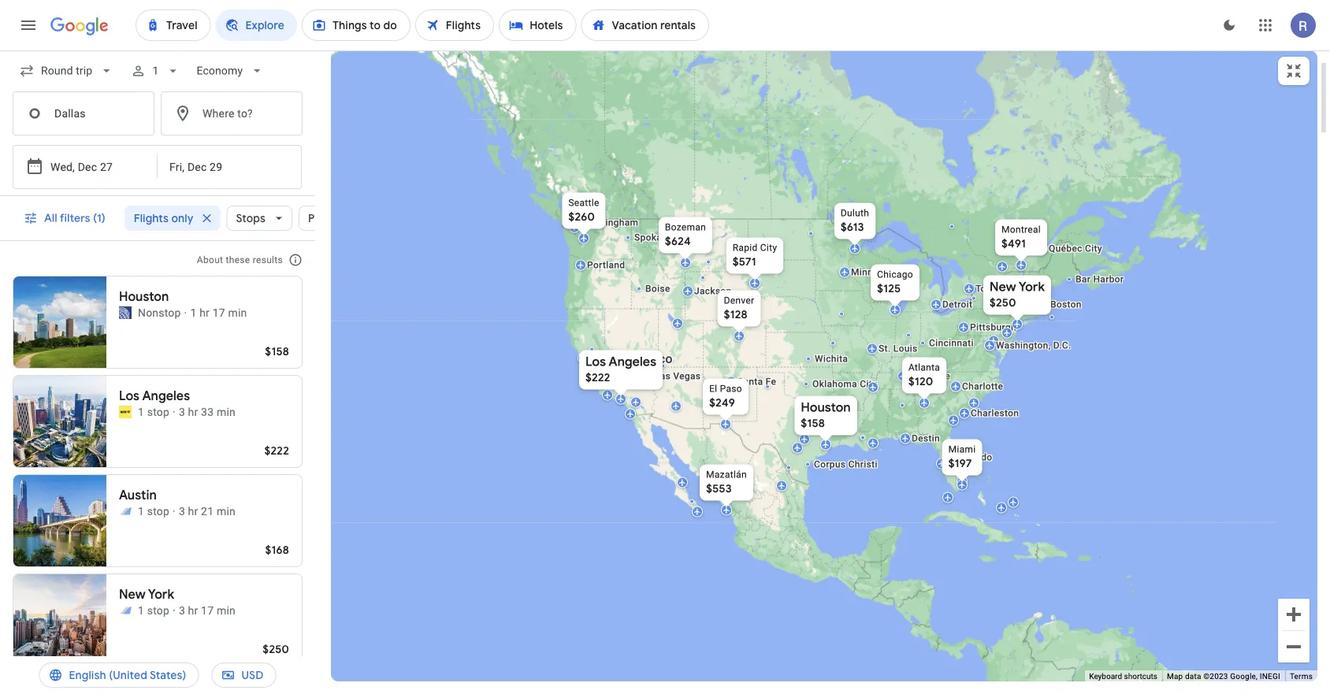 Task type: locate. For each thing, give the bounding box(es) containing it.
angeles for los angeles $222
[[609, 354, 657, 370]]

angeles inside the los angeles $222
[[609, 354, 657, 370]]

0 horizontal spatial los
[[119, 388, 140, 404]]

city right rapid
[[761, 242, 778, 253]]

0 vertical spatial los
[[586, 354, 606, 370]]

1 horizontal spatial $158
[[801, 417, 825, 431]]

2 vertical spatial stop
[[147, 604, 170, 617]]

york
[[1019, 279, 1045, 295], [148, 587, 174, 603]]

3 left the 33
[[179, 406, 185, 419]]

stop for austin
[[147, 505, 170, 518]]

miami
[[949, 444, 976, 455]]

1 horizontal spatial angeles
[[609, 354, 657, 370]]

222 US dollars text field
[[586, 371, 611, 385], [265, 444, 289, 458]]

corpus
[[814, 459, 846, 470]]

stop down los angeles
[[147, 406, 170, 419]]

1
[[152, 64, 159, 77], [190, 306, 197, 319], [138, 406, 144, 419], [138, 505, 144, 518], [138, 604, 144, 617]]

change appearance image
[[1211, 6, 1249, 44]]

1 vertical spatial 17
[[201, 604, 214, 617]]

bozeman
[[665, 222, 707, 233]]

197 US dollars text field
[[949, 457, 973, 471]]

3 right frontier and spirit "image"
[[179, 604, 185, 617]]

1 vertical spatial 3
[[179, 505, 185, 518]]

0 vertical spatial $158
[[265, 345, 289, 359]]

york for new york
[[148, 587, 174, 603]]

new up $250 text box
[[990, 279, 1017, 295]]

1 horizontal spatial $250
[[990, 296, 1017, 310]]

0 vertical spatial 3
[[179, 406, 185, 419]]

17 up usd button
[[201, 604, 214, 617]]

3
[[179, 406, 185, 419], [179, 505, 185, 518], [179, 604, 185, 617]]

hr for new york
[[188, 604, 198, 617]]

toronto
[[976, 283, 1010, 294]]

city
[[761, 242, 778, 253], [1086, 243, 1103, 254], [860, 379, 878, 390]]

0 vertical spatial york
[[1019, 279, 1045, 295]]

las vegas
[[655, 371, 701, 382]]

stop down austin on the bottom
[[147, 505, 170, 518]]

3 3 from the top
[[179, 604, 185, 617]]

168 US dollars text field
[[265, 543, 289, 557]]

el paso $249
[[710, 384, 743, 410]]

1 vertical spatial los
[[119, 388, 140, 404]]

$158 inside the houston $158
[[801, 417, 825, 431]]

 image
[[184, 305, 187, 321]]

keyboard shortcuts button
[[1090, 671, 1158, 682]]

17 for 1
[[213, 306, 225, 319]]

terms link
[[1291, 672, 1314, 682]]

angeles up las
[[609, 354, 657, 370]]

0 horizontal spatial $250
[[263, 643, 289, 657]]

stop down 'new york'
[[147, 604, 170, 617]]

denver
[[724, 295, 755, 306]]

city for rapid city $571
[[761, 242, 778, 253]]

3 for new york
[[179, 604, 185, 617]]

seattle $260
[[569, 198, 600, 224]]

1 1 stop from the top
[[138, 406, 170, 419]]

$250 inside new york $250
[[990, 296, 1017, 310]]

el
[[710, 384, 718, 395]]

francisco
[[616, 352, 673, 367]]

2 horizontal spatial city
[[1086, 243, 1103, 254]]

1 3 from the top
[[179, 406, 185, 419]]

washington, d.c.
[[997, 340, 1072, 351]]

1 stop down los angeles
[[138, 406, 170, 419]]

spirit image
[[119, 406, 132, 419]]

christi
[[849, 459, 878, 470]]

houston inside the map region
[[801, 400, 851, 416]]

1 horizontal spatial houston
[[801, 400, 851, 416]]

1 stop down austin on the bottom
[[138, 505, 170, 518]]

0 vertical spatial 1 stop
[[138, 406, 170, 419]]

nashville
[[910, 371, 951, 382]]

None field
[[13, 57, 121, 85], [190, 57, 271, 85], [13, 57, 121, 85], [190, 57, 271, 85]]

hr for los angeles
[[188, 406, 198, 419]]

map region
[[269, 0, 1331, 695]]

1 for los angeles
[[138, 406, 144, 419]]

houston $158
[[801, 400, 851, 431]]

260 US dollars text field
[[569, 210, 595, 224]]

1 stop for los angeles
[[138, 406, 170, 419]]

québec city
[[1049, 243, 1103, 254]]

33
[[201, 406, 214, 419]]

$222 inside the los angeles $222
[[586, 371, 611, 385]]

21
[[201, 505, 214, 518]]

hr right frontier and spirit "image"
[[188, 604, 198, 617]]

harbor
[[1094, 274, 1125, 285]]

0 vertical spatial angeles
[[609, 354, 657, 370]]

1 stop down 'new york'
[[138, 604, 170, 617]]

los angeles
[[119, 388, 190, 404]]

0 vertical spatial new
[[990, 279, 1017, 295]]

all filters (1)
[[44, 211, 105, 225]]

1 stop for new york
[[138, 604, 170, 617]]

keyboard shortcuts
[[1090, 672, 1158, 682]]

0 horizontal spatial houston
[[119, 289, 169, 305]]

0 horizontal spatial york
[[148, 587, 174, 603]]

new
[[990, 279, 1017, 295], [119, 587, 146, 603]]

inegi
[[1261, 672, 1281, 682]]

denver $128
[[724, 295, 755, 322]]

0 vertical spatial 17
[[213, 306, 225, 319]]

1 vertical spatial houston
[[801, 400, 851, 416]]

0 horizontal spatial angeles
[[142, 388, 190, 404]]

2 1 stop from the top
[[138, 505, 170, 518]]

$158
[[265, 345, 289, 359], [801, 417, 825, 431]]

min for new york
[[217, 604, 236, 617]]

hr right nonstop
[[200, 306, 210, 319]]

about
[[197, 255, 223, 266]]

new york $250
[[990, 279, 1045, 310]]

1 horizontal spatial york
[[1019, 279, 1045, 295]]

city right 'oklahoma'
[[860, 379, 878, 390]]

158 US dollars text field
[[265, 345, 289, 359], [801, 417, 825, 431]]

oklahoma
[[813, 379, 858, 390]]

angeles
[[609, 354, 657, 370], [142, 388, 190, 404]]

duluth $613
[[841, 208, 870, 235]]

$222
[[586, 371, 611, 385], [265, 444, 289, 458]]

1 horizontal spatial new
[[990, 279, 1017, 295]]

cincinnati
[[930, 338, 974, 349]]

1 vertical spatial 1 stop
[[138, 505, 170, 518]]

2 vertical spatial 3
[[179, 604, 185, 617]]

1 horizontal spatial 158 us dollars text field
[[801, 417, 825, 431]]

seattle
[[569, 198, 600, 209]]

2 vertical spatial 1 stop
[[138, 604, 170, 617]]

1 stop
[[138, 406, 170, 419], [138, 505, 170, 518], [138, 604, 170, 617]]

0 vertical spatial houston
[[119, 289, 169, 305]]

min right 21 on the bottom left
[[217, 505, 236, 518]]

17
[[213, 306, 225, 319], [201, 604, 214, 617]]

3 left 21 on the bottom left
[[179, 505, 185, 518]]

$571
[[733, 255, 757, 269]]

stop for new york
[[147, 604, 170, 617]]

None text field
[[13, 91, 155, 136]]

1 hr 17 min
[[190, 306, 247, 319]]

0 vertical spatial 222 us dollars text field
[[586, 371, 611, 385]]

houston up nonstop
[[119, 289, 169, 305]]

city right québec at the right top of the page
[[1086, 243, 1103, 254]]

1 vertical spatial new
[[119, 587, 146, 603]]

these
[[226, 255, 250, 266]]

los inside the los angeles $222
[[586, 354, 606, 370]]

hr for austin
[[188, 505, 198, 518]]

$128
[[724, 308, 748, 322]]

hr left 21 on the bottom left
[[188, 505, 198, 518]]

portland
[[587, 260, 625, 271]]

3 1 stop from the top
[[138, 604, 170, 617]]

min right the 33
[[217, 406, 236, 419]]

2 stop from the top
[[147, 505, 170, 518]]

1 inside popup button
[[152, 64, 159, 77]]

3 stop from the top
[[147, 604, 170, 617]]

city inside rapid city $571
[[761, 242, 778, 253]]

0 vertical spatial stop
[[147, 406, 170, 419]]

new york
[[119, 587, 174, 603]]

$168
[[265, 543, 289, 557]]

houston down 'oklahoma'
[[801, 400, 851, 416]]

$250 up usd on the left bottom of the page
[[263, 643, 289, 657]]

0 horizontal spatial 222 us dollars text field
[[265, 444, 289, 458]]

1 vertical spatial york
[[148, 587, 174, 603]]

terms
[[1291, 672, 1314, 682]]

min up usd button
[[217, 604, 236, 617]]

1 for new york
[[138, 604, 144, 617]]

0 horizontal spatial new
[[119, 587, 146, 603]]

Where to? text field
[[161, 91, 303, 136]]

detroit
[[943, 299, 973, 310]]

new up frontier and spirit "image"
[[119, 587, 146, 603]]

about these results
[[197, 255, 283, 266]]

0 horizontal spatial 158 us dollars text field
[[265, 345, 289, 359]]

0 horizontal spatial city
[[761, 242, 778, 253]]

angeles up 3 hr 33 min
[[142, 388, 190, 404]]

angeles for los angeles
[[142, 388, 190, 404]]

$250 down toronto
[[990, 296, 1017, 310]]

$491
[[1002, 237, 1027, 251]]

hr left the 33
[[188, 406, 198, 419]]

1 vertical spatial $158
[[801, 417, 825, 431]]

san
[[591, 352, 613, 367]]

1 vertical spatial stop
[[147, 505, 170, 518]]

filters form
[[0, 50, 315, 196]]

los up spirit image
[[119, 388, 140, 404]]

1 vertical spatial $222
[[265, 444, 289, 458]]

1 vertical spatial $250
[[263, 643, 289, 657]]

0 vertical spatial $250
[[990, 296, 1017, 310]]

1 stop from the top
[[147, 406, 170, 419]]

1 horizontal spatial city
[[860, 379, 878, 390]]

1 horizontal spatial $222
[[586, 371, 611, 385]]

stop for los angeles
[[147, 406, 170, 419]]

google,
[[1231, 672, 1258, 682]]

usd button
[[212, 657, 276, 695]]

0 vertical spatial $222
[[586, 371, 611, 385]]

montreal
[[1002, 224, 1042, 235]]

none text field inside filters form
[[13, 91, 155, 136]]

york inside new york $250
[[1019, 279, 1045, 295]]

los for los angeles
[[119, 388, 140, 404]]

hr
[[200, 306, 210, 319], [188, 406, 198, 419], [188, 505, 198, 518], [188, 604, 198, 617]]

los
[[586, 354, 606, 370], [119, 388, 140, 404]]

bar
[[1076, 274, 1091, 285]]

los left francisco
[[586, 354, 606, 370]]

new inside new york $250
[[990, 279, 1017, 295]]

2 3 from the top
[[179, 505, 185, 518]]

Departure text field
[[50, 146, 123, 188]]

17 down about
[[213, 306, 225, 319]]

chicago $125
[[878, 269, 914, 296]]

1 vertical spatial angeles
[[142, 388, 190, 404]]

paso
[[720, 384, 743, 395]]

$250
[[990, 296, 1017, 310], [263, 643, 289, 657]]

613 US dollars text field
[[841, 220, 865, 235]]

rapid city $571
[[733, 242, 778, 269]]

map
[[1168, 672, 1184, 682]]

min
[[228, 306, 247, 319], [217, 406, 236, 419], [217, 505, 236, 518], [217, 604, 236, 617]]

1 vertical spatial 222 us dollars text field
[[265, 444, 289, 458]]

spokane
[[635, 232, 673, 243]]

3 for austin
[[179, 505, 185, 518]]

1 horizontal spatial los
[[586, 354, 606, 370]]



Task type: vqa. For each thing, say whether or not it's contained in the screenshot.
Los Angeles $222's Los
yes



Task type: describe. For each thing, give the bounding box(es) containing it.
austin
[[119, 488, 157, 504]]

washington,
[[997, 340, 1051, 351]]

d.c.
[[1054, 340, 1072, 351]]

624 US dollars text field
[[665, 235, 691, 249]]

santa fe
[[738, 376, 777, 388]]

min down these
[[228, 306, 247, 319]]

corpus christi
[[814, 459, 878, 470]]

main menu image
[[19, 16, 38, 35]]

states)
[[150, 669, 186, 683]]

louis
[[894, 343, 918, 354]]

mazatlán $553
[[706, 470, 747, 496]]

city for québec city
[[1086, 243, 1103, 254]]

bar harbor
[[1076, 274, 1125, 285]]

map data ©2023 google, inegi
[[1168, 672, 1281, 682]]

destin
[[912, 433, 941, 444]]

filters
[[60, 211, 90, 225]]

atlanta
[[909, 362, 941, 373]]

$197
[[949, 457, 973, 471]]

english (united states)
[[69, 669, 186, 683]]

price button
[[299, 199, 362, 237]]

results
[[253, 255, 283, 266]]

las
[[655, 371, 671, 382]]

$613
[[841, 220, 865, 235]]

1 vertical spatial 158 us dollars text field
[[801, 417, 825, 431]]

$120
[[909, 375, 934, 389]]

montreal $491
[[1002, 224, 1042, 251]]

553 US dollars text field
[[706, 482, 732, 496]]

128 US dollars text field
[[724, 308, 748, 322]]

minneapolis
[[852, 267, 906, 278]]

(1)
[[93, 211, 105, 225]]

$125
[[878, 282, 901, 296]]

Return text field
[[170, 146, 248, 188]]

all filters (1) button
[[14, 199, 118, 237]]

english (united states) button
[[39, 657, 199, 695]]

bellingham
[[589, 217, 639, 228]]

houston for houston
[[119, 289, 169, 305]]

new for new york $250
[[990, 279, 1017, 295]]

orlando
[[958, 452, 993, 463]]

only
[[171, 211, 194, 225]]

all
[[44, 211, 57, 225]]

571 US dollars text field
[[733, 255, 757, 269]]

québec
[[1049, 243, 1083, 254]]

view smaller map image
[[1285, 61, 1304, 80]]

american and united image
[[119, 505, 132, 518]]

flights only
[[134, 211, 194, 225]]

shortcuts
[[1125, 672, 1158, 682]]

usd
[[242, 669, 264, 683]]

los for los angeles $222
[[586, 354, 606, 370]]

chicago
[[878, 269, 914, 280]]

about these results image
[[277, 241, 315, 279]]

united image
[[119, 307, 132, 319]]

houston for houston $158
[[801, 400, 851, 416]]

©2023
[[1204, 672, 1229, 682]]

york for new york $250
[[1019, 279, 1045, 295]]

pittsburgh
[[971, 322, 1017, 333]]

0 horizontal spatial $158
[[265, 345, 289, 359]]

1 horizontal spatial 222 us dollars text field
[[586, 371, 611, 385]]

$553
[[706, 482, 732, 496]]

0 horizontal spatial $222
[[265, 444, 289, 458]]

miami $197
[[949, 444, 976, 471]]

vegas
[[674, 371, 701, 382]]

data
[[1186, 672, 1202, 682]]

min for los angeles
[[217, 406, 236, 419]]

1 for austin
[[138, 505, 144, 518]]

$260
[[569, 210, 595, 224]]

1 stop for austin
[[138, 505, 170, 518]]

los angeles $222
[[586, 354, 657, 385]]

$249
[[710, 396, 736, 410]]

min for austin
[[217, 505, 236, 518]]

0 vertical spatial 158 us dollars text field
[[265, 345, 289, 359]]

250 US dollars text field
[[990, 296, 1017, 310]]

fe
[[766, 376, 777, 388]]

keyboard
[[1090, 672, 1123, 682]]

price
[[308, 211, 335, 225]]

491 US dollars text field
[[1002, 237, 1027, 251]]

17 for 3
[[201, 604, 214, 617]]

125 US dollars text field
[[878, 282, 901, 296]]

bozeman $624
[[665, 222, 707, 249]]

st. louis
[[879, 343, 918, 354]]

3 hr 33 min
[[179, 406, 236, 419]]

1 button
[[124, 52, 187, 90]]

(united
[[109, 669, 147, 683]]

3 hr 21 min
[[179, 505, 236, 518]]

new for new york
[[119, 587, 146, 603]]

loading results progress bar
[[0, 50, 1331, 54]]

249 US dollars text field
[[710, 396, 736, 410]]

city for oklahoma city
[[860, 379, 878, 390]]

$624
[[665, 235, 691, 249]]

boston
[[1051, 299, 1082, 310]]

charleston
[[971, 408, 1020, 419]]

nonstop
[[138, 306, 181, 319]]

st.
[[879, 343, 891, 354]]

rapid
[[733, 242, 758, 253]]

jackson
[[695, 286, 732, 297]]

3 for los angeles
[[179, 406, 185, 419]]

frontier and spirit image
[[119, 605, 132, 617]]

stops button
[[227, 199, 292, 237]]

250 US dollars text field
[[263, 643, 289, 657]]

oklahoma city
[[813, 379, 878, 390]]

duluth
[[841, 208, 870, 219]]

charlotte
[[963, 381, 1004, 392]]

english
[[69, 669, 106, 683]]

santa
[[738, 376, 764, 388]]

flights
[[134, 211, 169, 225]]

120 US dollars text field
[[909, 375, 934, 389]]



